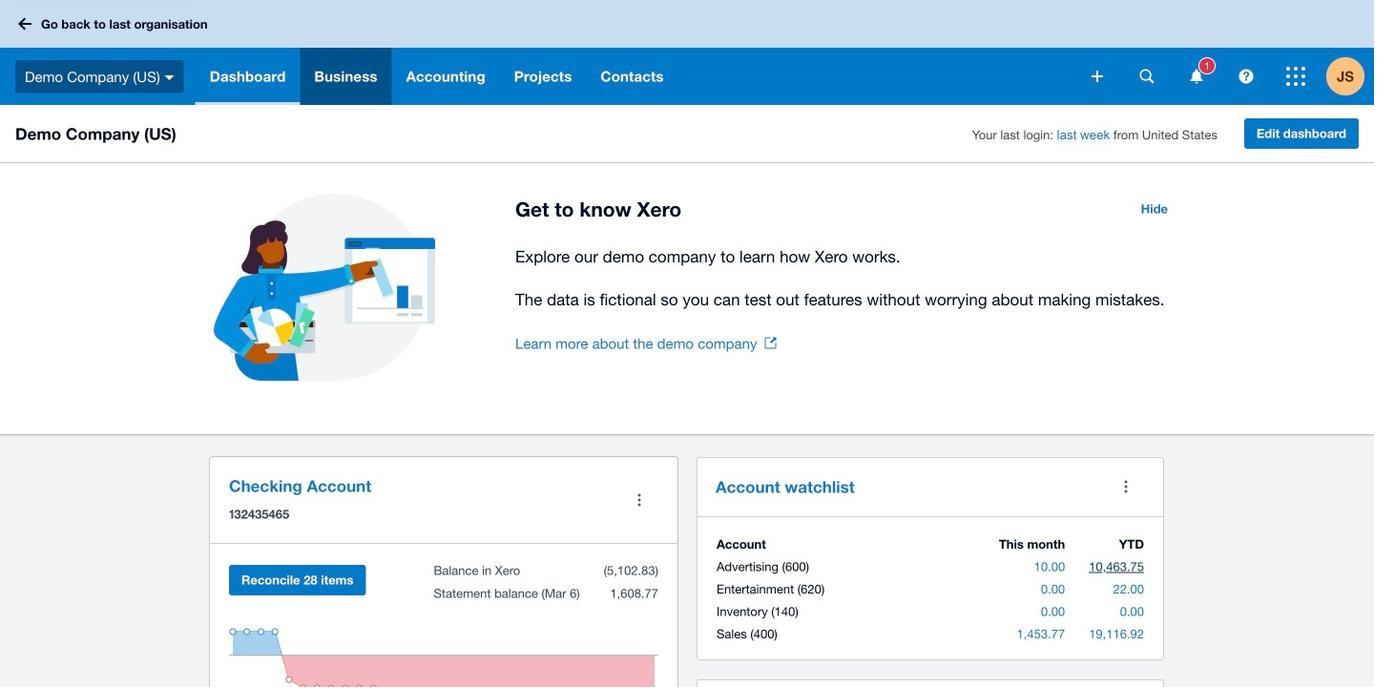 Task type: vqa. For each thing, say whether or not it's contained in the screenshot.
29
no



Task type: locate. For each thing, give the bounding box(es) containing it.
1 horizontal spatial svg image
[[1287, 67, 1306, 86]]

svg image
[[18, 18, 32, 30], [1287, 67, 1306, 86]]

0 horizontal spatial svg image
[[18, 18, 32, 30]]

banner
[[0, 0, 1375, 105]]

manage menu toggle image
[[620, 481, 659, 519]]

svg image
[[1140, 69, 1155, 84], [1191, 69, 1203, 84], [1239, 69, 1254, 84], [1092, 71, 1103, 82], [165, 75, 174, 80]]

1 vertical spatial svg image
[[1287, 67, 1306, 86]]

intro banner body element
[[515, 243, 1180, 313]]



Task type: describe. For each thing, give the bounding box(es) containing it.
0 vertical spatial svg image
[[18, 18, 32, 30]]



